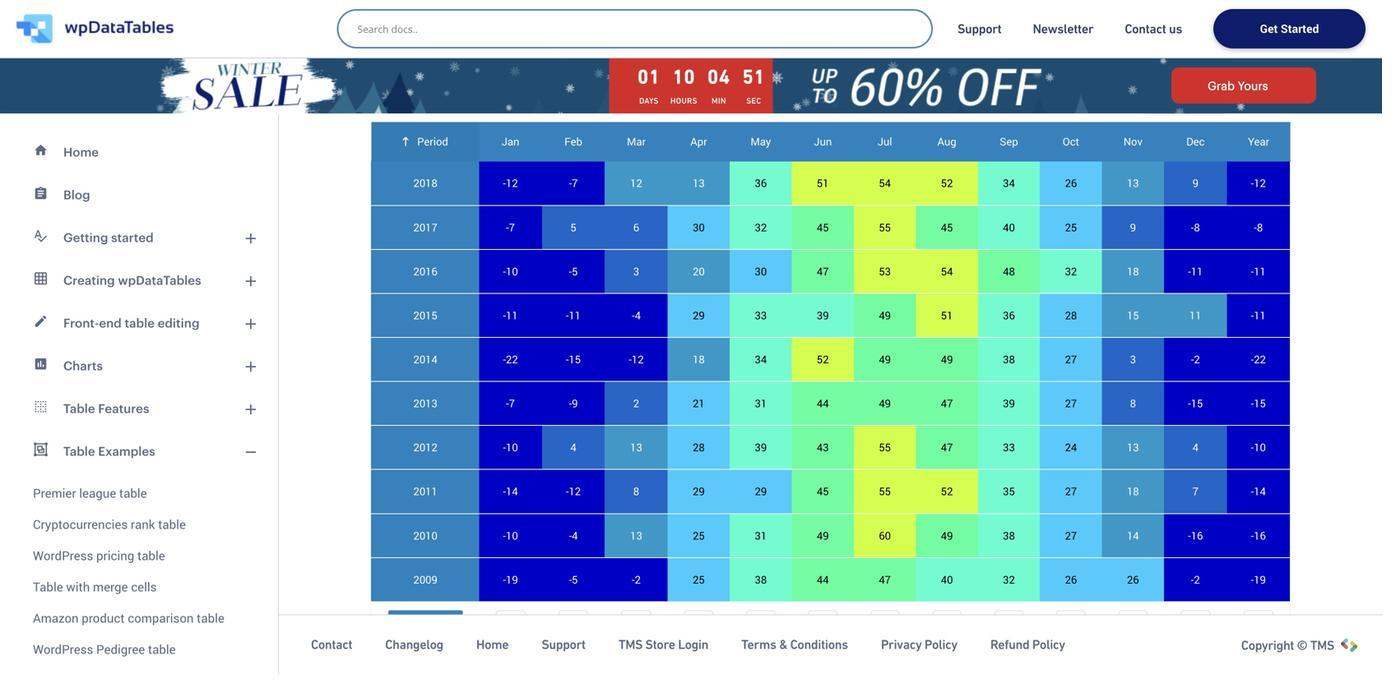 Task type: vqa. For each thing, say whether or not it's contained in the screenshot.


Task type: describe. For each thing, give the bounding box(es) containing it.
1 19 from the left
[[506, 572, 518, 587]]

get started
[[1260, 21, 1319, 36]]

-9
[[569, 396, 578, 411]]

period for period button
[[412, 617, 449, 632]]

1 22 from the left
[[506, 352, 518, 367]]

1 -16 from the left
[[1188, 528, 1203, 543]]

2 16 from the left
[[1254, 528, 1266, 543]]

refund
[[990, 638, 1029, 653]]

0 vertical spatial 51
[[817, 176, 829, 191]]

entries
[[1242, 91, 1278, 105]]

cryptocurrencies
[[33, 516, 128, 533]]

amazon
[[33, 610, 79, 627]]

amazon product comparison table link
[[10, 603, 268, 634]]

2 -22 from the left
[[1251, 352, 1266, 367]]

2 horizontal spatial -15
[[1251, 396, 1266, 411]]

refund policy
[[990, 638, 1065, 653]]

2014
[[413, 352, 437, 367]]

amazon product comparison table
[[33, 610, 224, 627]]

wordpress for wordpress pedigree table
[[33, 641, 93, 658]]

0 horizontal spatial 32
[[755, 220, 767, 235]]

18 for 55
[[1127, 484, 1139, 499]]

conditions
[[790, 638, 848, 653]]

0 horizontal spatial 39
[[755, 440, 767, 455]]

25 for 60
[[693, 528, 705, 543]]

6
[[633, 220, 639, 235]]

2012
[[413, 440, 437, 455]]

cryptocurrencies rank table link
[[10, 509, 268, 540]]

1 vertical spatial 51
[[941, 308, 953, 323]]

10 for -5
[[506, 264, 518, 279]]

get
[[1260, 21, 1278, 36]]

0 horizontal spatial 30
[[693, 220, 705, 235]]

table features
[[63, 401, 149, 416]]

table examples link
[[10, 430, 268, 473]]

Apr text field
[[684, 611, 713, 640]]

store
[[645, 638, 675, 653]]

2 vertical spatial 32
[[1003, 572, 1015, 587]]

table inside "link"
[[197, 610, 224, 627]]

newsletter link
[[1033, 21, 1094, 37]]

nov: activate to sort column ascending element
[[1102, 122, 1164, 161]]

jul
[[878, 134, 892, 149]]

dec: activate to sort column ascending element
[[1164, 122, 1227, 161]]

24
[[1065, 440, 1077, 455]]

examples
[[98, 444, 155, 459]]

May text field
[[746, 611, 775, 640]]

Search input search field
[[357, 17, 921, 40]]

copyright © tms
[[1241, 638, 1334, 653]]

0 horizontal spatial 33
[[755, 308, 767, 323]]

60
[[879, 528, 891, 543]]

1 horizontal spatial home
[[476, 638, 509, 653]]

wordpress pedigree table link
[[10, 634, 268, 666]]

contact link
[[311, 637, 352, 653]]

2009
[[413, 572, 437, 587]]

table for table examples
[[63, 444, 95, 459]]

Jan number field
[[496, 611, 526, 640]]

20
[[693, 264, 705, 279]]

front-
[[63, 316, 99, 330]]

front-end table editing link
[[10, 302, 268, 345]]

Jul text field
[[870, 611, 899, 640]]

2013
[[413, 396, 437, 411]]

Mar number field
[[621, 611, 651, 640]]

min
[[712, 96, 726, 106]]

-2 for 47
[[1191, 572, 1200, 587]]

1 -19 from the left
[[503, 572, 518, 587]]

oct
[[1063, 134, 1079, 149]]

1 -22 from the left
[[503, 352, 518, 367]]

tms store login link
[[618, 637, 708, 653]]

privacy policy
[[881, 638, 957, 653]]

table for cryptocurrencies rank table
[[158, 516, 186, 533]]

38 for 60
[[1003, 528, 1015, 543]]

1 horizontal spatial support link
[[958, 21, 1002, 37]]

-7 for 5
[[506, 220, 515, 235]]

0 vertical spatial 36
[[755, 176, 767, 191]]

hours
[[670, 96, 697, 106]]

period button
[[388, 611, 463, 640]]

1 vertical spatial 36
[[1003, 308, 1015, 323]]

getting started link
[[10, 216, 268, 259]]

tms store login
[[618, 638, 708, 653]]

table for wordpress pedigree table
[[148, 641, 176, 658]]

1 vertical spatial 32
[[1065, 264, 1077, 279]]

front-end table editing
[[63, 316, 200, 330]]

2 -19 from the left
[[1251, 572, 1266, 587]]

1 horizontal spatial home link
[[476, 637, 509, 653]]

55 for 52
[[879, 484, 891, 499]]

0 horizontal spatial 54
[[879, 176, 891, 191]]

&
[[779, 638, 787, 653]]

53
[[879, 264, 891, 279]]

login
[[678, 638, 708, 653]]

2017
[[413, 220, 437, 235]]

table for wordpress pricing table
[[137, 547, 165, 564]]

35
[[1003, 484, 1015, 499]]

end
[[99, 316, 122, 330]]

days
[[639, 96, 659, 106]]

aug
[[937, 134, 956, 149]]

refund policy link
[[990, 637, 1065, 653]]

clear filters button
[[1216, 43, 1291, 76]]

policy for privacy policy
[[925, 638, 957, 653]]

table for front-end table editing
[[125, 316, 155, 330]]

0 vertical spatial -7
[[569, 176, 578, 191]]

01
[[638, 65, 660, 88]]

0 vertical spatial 25
[[1065, 220, 1077, 235]]

45 for 52
[[817, 484, 829, 499]]

table with merge cells
[[33, 579, 157, 596]]

44 for 49
[[817, 396, 829, 411]]

clear filters
[[1224, 52, 1283, 68]]

1 -8 from the left
[[1191, 220, 1200, 235]]

table examples
[[63, 444, 155, 459]]

10 for 4
[[506, 440, 518, 455]]

Search form search field
[[357, 17, 921, 40]]

cryptocurrencies rank table
[[33, 516, 186, 533]]

2018
[[413, 176, 437, 191]]

wpdatatables
[[118, 273, 201, 288]]

grab yours link
[[1171, 67, 1316, 104]]

dec
[[1186, 134, 1205, 149]]

jul: activate to sort column ascending element
[[854, 122, 916, 161]]

product
[[82, 610, 125, 627]]

getting started
[[63, 230, 154, 245]]

newsletter
[[1033, 21, 1094, 36]]

blog
[[63, 188, 90, 202]]

nov
[[1124, 134, 1143, 149]]

-5 for -10
[[569, 264, 578, 279]]

27 for 8
[[1065, 396, 1077, 411]]

-7 for -9
[[506, 396, 515, 411]]

1 horizontal spatial -15
[[1188, 396, 1203, 411]]

columns button
[[371, 43, 479, 76]]

jun
[[814, 134, 832, 149]]

cells
[[131, 579, 157, 596]]

1 horizontal spatial tms
[[1310, 638, 1334, 653]]

Jun text field
[[808, 611, 837, 640]]

1 horizontal spatial 30
[[755, 264, 767, 279]]

0 horizontal spatial -4
[[569, 528, 578, 543]]

1 horizontal spatial 14
[[1127, 528, 1139, 543]]

55 for 45
[[879, 220, 891, 235]]

getting
[[63, 230, 108, 245]]

0 vertical spatial 3
[[633, 264, 639, 279]]

league
[[79, 485, 116, 502]]

0 vertical spatial home
[[63, 145, 99, 159]]

may: activate to sort column ascending element
[[730, 122, 792, 161]]

2015
[[413, 308, 437, 323]]

04
[[707, 65, 730, 88]]

29 for 29
[[693, 484, 705, 499]]

creating
[[63, 273, 115, 288]]

changelog
[[385, 638, 443, 653]]

sec
[[746, 96, 761, 106]]

Year number field
[[1243, 611, 1273, 640]]

columns
[[405, 52, 451, 68]]

period: activate to sort column ascending element
[[371, 122, 479, 161]]

terms & conditions
[[741, 638, 848, 653]]

sep
[[1000, 134, 1018, 149]]

43
[[817, 440, 829, 455]]

aug: activate to sort column ascending element
[[916, 122, 978, 161]]

jun: activate to sort column ascending element
[[792, 122, 854, 161]]

contact us
[[1125, 21, 1182, 36]]

Aug text field
[[932, 611, 962, 640]]

26 for 32
[[1065, 572, 1077, 587]]

0 horizontal spatial -15
[[566, 352, 581, 367]]

2016
[[413, 264, 437, 279]]

comparison
[[128, 610, 194, 627]]



Task type: locate. For each thing, give the bounding box(es) containing it.
apr
[[690, 134, 707, 149]]

home right period button
[[476, 638, 509, 653]]

policy right refund
[[1032, 638, 1065, 653]]

1 horizontal spatial 9
[[1130, 220, 1136, 235]]

1 vertical spatial 40
[[941, 572, 953, 587]]

table for premier league table
[[119, 485, 147, 502]]

0 vertical spatial contact
[[1125, 21, 1166, 36]]

period for period: activate to sort column ascending element
[[417, 134, 448, 149]]

10 for -4
[[506, 528, 518, 543]]

31 for 21
[[755, 396, 767, 411]]

started
[[111, 230, 154, 245]]

2 55 from the top
[[879, 440, 891, 455]]

tms
[[618, 638, 643, 653], [1310, 638, 1334, 653]]

-2 for 49
[[1191, 352, 1200, 367]]

26 for 34
[[1065, 176, 1077, 191]]

0 horizontal spatial 14
[[506, 484, 518, 499]]

54 left 48
[[941, 264, 953, 279]]

jan: activate to sort column ascending element
[[479, 122, 542, 161]]

0 horizontal spatial -19
[[503, 572, 518, 587]]

table for table features
[[63, 401, 95, 416]]

0 vertical spatial 9
[[1193, 176, 1199, 191]]

terms & conditions link
[[741, 637, 848, 653]]

yours
[[1238, 79, 1268, 92]]

-15
[[566, 352, 581, 367], [1188, 396, 1203, 411], [1251, 396, 1266, 411]]

apr: activate to sort column ascending element
[[668, 122, 730, 161]]

44 for 47
[[817, 572, 829, 587]]

0 horizontal spatial policy
[[925, 638, 957, 653]]

44 up the jun 'text field'
[[817, 572, 829, 587]]

-8
[[1191, 220, 1200, 235], [1254, 220, 1263, 235]]

18 for 53
[[1127, 264, 1139, 279]]

table
[[125, 316, 155, 330], [119, 485, 147, 502], [158, 516, 186, 533], [137, 547, 165, 564], [197, 610, 224, 627], [148, 641, 176, 658]]

31 for 25
[[755, 528, 767, 543]]

2 -5 from the top
[[569, 572, 578, 587]]

0 vertical spatial 39
[[817, 308, 829, 323]]

15
[[1127, 308, 1139, 323], [569, 352, 581, 367], [1191, 396, 1203, 411], [1254, 396, 1266, 411]]

year
[[1248, 134, 1269, 149]]

51
[[817, 176, 829, 191], [941, 308, 953, 323]]

clear
[[1224, 52, 1250, 68]]

copyright
[[1241, 638, 1294, 653]]

1 vertical spatial 28
[[693, 440, 705, 455]]

period up changelog
[[412, 617, 449, 632]]

27 for 18
[[1065, 484, 1077, 499]]

4 27 from the top
[[1065, 528, 1077, 543]]

40 up 48
[[1003, 220, 1015, 235]]

1 55 from the top
[[879, 220, 891, 235]]

2 vertical spatial 5
[[572, 572, 578, 587]]

1 horizontal spatial 3
[[1130, 352, 1136, 367]]

36 down 48
[[1003, 308, 1015, 323]]

45 for 45
[[817, 220, 829, 235]]

10
[[672, 65, 695, 88], [506, 264, 518, 279], [506, 440, 518, 455], [1254, 440, 1266, 455], [506, 528, 518, 543]]

0 horizontal spatial 28
[[693, 440, 705, 455]]

table for table with merge cells
[[33, 579, 63, 596]]

1 vertical spatial home
[[476, 638, 509, 653]]

-10 for 39
[[503, 440, 518, 455]]

merge
[[93, 579, 128, 596]]

features
[[98, 401, 149, 416]]

1 vertical spatial support
[[542, 638, 586, 653]]

table down comparison
[[148, 641, 176, 658]]

©
[[1297, 638, 1308, 653]]

26 down oct: activate to sort column ascending element
[[1065, 176, 1077, 191]]

1 vertical spatial 25
[[693, 528, 705, 543]]

16
[[1191, 528, 1203, 543], [1254, 528, 1266, 543]]

1 wordpress from the top
[[33, 547, 93, 564]]

2 19 from the left
[[1254, 572, 1266, 587]]

wordpress up with
[[33, 547, 93, 564]]

1 vertical spatial 18
[[693, 352, 705, 367]]

27 for 14
[[1065, 528, 1077, 543]]

Dec number field
[[1181, 611, 1211, 640]]

9
[[1193, 176, 1199, 191], [1130, 220, 1136, 235], [572, 396, 578, 411]]

48
[[1003, 264, 1015, 279]]

31
[[755, 396, 767, 411], [755, 528, 767, 543]]

2 31 from the top
[[755, 528, 767, 543]]

55 up the 53
[[879, 220, 891, 235]]

34
[[1003, 176, 1015, 191], [755, 352, 767, 367]]

feb: activate to sort column ascending element
[[542, 122, 605, 161]]

wordpress pedigree table
[[33, 641, 176, 658]]

-
[[503, 176, 506, 191], [569, 176, 572, 191], [1251, 176, 1254, 191], [506, 220, 509, 235], [1191, 220, 1194, 235], [1254, 220, 1257, 235], [503, 264, 506, 279], [569, 264, 572, 279], [1188, 264, 1191, 279], [1251, 264, 1254, 279], [503, 308, 506, 323], [566, 308, 569, 323], [632, 308, 635, 323], [1251, 308, 1254, 323], [503, 352, 506, 367], [566, 352, 569, 367], [629, 352, 632, 367], [1191, 352, 1194, 367], [1251, 352, 1254, 367], [506, 396, 509, 411], [569, 396, 572, 411], [1188, 396, 1191, 411], [1251, 396, 1254, 411], [503, 440, 506, 455], [1251, 440, 1254, 455], [503, 484, 506, 499], [566, 484, 569, 499], [1251, 484, 1254, 499], [503, 528, 506, 543], [569, 528, 572, 543], [1188, 528, 1191, 543], [1251, 528, 1254, 543], [503, 572, 506, 587], [569, 572, 572, 587], [632, 572, 635, 587], [1191, 572, 1194, 587], [1251, 572, 1254, 587]]

home
[[63, 145, 99, 159], [476, 638, 509, 653]]

0 vertical spatial table
[[63, 401, 95, 416]]

0 horizontal spatial home
[[63, 145, 99, 159]]

privacy
[[881, 638, 922, 653]]

2 policy from the left
[[1032, 638, 1065, 653]]

wpdatatables - tables and charts manager wordpress plugin image
[[16, 14, 174, 44]]

26 up "oct" text box in the bottom of the page
[[1065, 572, 1077, 587]]

0 horizontal spatial -16
[[1188, 528, 1203, 543]]

Sep text field
[[994, 611, 1024, 640]]

29
[[693, 308, 705, 323], [693, 484, 705, 499], [755, 484, 767, 499]]

0 horizontal spatial contact
[[311, 638, 352, 653]]

0 vertical spatial support link
[[958, 21, 1002, 37]]

table right 'end'
[[125, 316, 155, 330]]

Nov text field
[[1118, 611, 1148, 640]]

-10 for 30
[[503, 264, 518, 279]]

Feb number field
[[558, 611, 588, 640]]

wordpress down amazon
[[33, 641, 93, 658]]

1 vertical spatial 3
[[1130, 352, 1136, 367]]

0 vertical spatial 54
[[879, 176, 891, 191]]

2010
[[413, 528, 437, 543]]

19 up year number field
[[1254, 572, 1266, 587]]

contact for contact
[[311, 638, 352, 653]]

40
[[1003, 220, 1015, 235], [941, 572, 953, 587]]

36 down may: activate to sort column ascending element
[[755, 176, 767, 191]]

1 vertical spatial 9
[[1130, 220, 1136, 235]]

26 up nov text field
[[1127, 572, 1139, 587]]

0 horizontal spatial support link
[[542, 637, 586, 653]]

1 horizontal spatial -4
[[632, 308, 641, 323]]

0 vertical spatial period
[[417, 134, 448, 149]]

0 vertical spatial 33
[[755, 308, 767, 323]]

1 horizontal spatial 16
[[1254, 528, 1266, 543]]

25
[[1065, 220, 1077, 235], [693, 528, 705, 543], [693, 572, 705, 587]]

1 27 from the top
[[1065, 352, 1077, 367]]

1 vertical spatial period
[[412, 617, 449, 632]]

table up "premier league table"
[[63, 444, 95, 459]]

policy right privacy
[[925, 638, 957, 653]]

0 horizontal spatial tms
[[618, 638, 643, 653]]

-10
[[503, 264, 518, 279], [503, 440, 518, 455], [1251, 440, 1266, 455], [503, 528, 518, 543]]

2 wordpress from the top
[[33, 641, 93, 658]]

2 vertical spatial 39
[[755, 440, 767, 455]]

1 -14 from the left
[[503, 484, 518, 499]]

period up 2018
[[417, 134, 448, 149]]

55 right "43"
[[879, 440, 891, 455]]

29 for 33
[[693, 308, 705, 323]]

support link
[[958, 21, 1002, 37], [542, 637, 586, 653]]

table features link
[[10, 387, 268, 430]]

0 horizontal spatial -8
[[1191, 220, 1200, 235]]

premier
[[33, 485, 76, 502]]

1 vertical spatial 34
[[755, 352, 767, 367]]

19 up jan number field
[[506, 572, 518, 587]]

table down "charts"
[[63, 401, 95, 416]]

-5
[[569, 264, 578, 279], [569, 572, 578, 587]]

table up cryptocurrencies rank table link
[[119, 485, 147, 502]]

with
[[66, 579, 90, 596]]

2 vertical spatial -7
[[506, 396, 515, 411]]

2 horizontal spatial 32
[[1065, 264, 1077, 279]]

feb
[[564, 134, 582, 149]]

25 for 47
[[693, 572, 705, 587]]

30 right 20
[[755, 264, 767, 279]]

home link right period button
[[476, 637, 509, 653]]

54 down jul: activate to sort column ascending "element"
[[879, 176, 891, 191]]

1 horizontal spatial contact
[[1125, 21, 1166, 36]]

0 horizontal spatial support
[[542, 638, 586, 653]]

1 horizontal spatial 36
[[1003, 308, 1015, 323]]

filters
[[1253, 52, 1283, 68]]

38 for 49
[[1003, 352, 1015, 367]]

40 up aug text box
[[941, 572, 953, 587]]

1 44 from the top
[[817, 396, 829, 411]]

contact for contact us
[[1125, 21, 1166, 36]]

table up cells
[[137, 547, 165, 564]]

table
[[63, 401, 95, 416], [63, 444, 95, 459], [33, 579, 63, 596]]

1 horizontal spatial -16
[[1251, 528, 1266, 543]]

0 vertical spatial 34
[[1003, 176, 1015, 191]]

Oct text field
[[1056, 611, 1086, 640]]

2 horizontal spatial 39
[[1003, 396, 1015, 411]]

1 horizontal spatial 54
[[941, 264, 953, 279]]

home link up "blog"
[[10, 131, 268, 174]]

1 16 from the left
[[1191, 528, 1203, 543]]

2 vertical spatial 55
[[879, 484, 891, 499]]

table left with
[[33, 579, 63, 596]]

0 vertical spatial 38
[[1003, 352, 1015, 367]]

1 vertical spatial -7
[[506, 220, 515, 235]]

1 vertical spatial home link
[[476, 637, 509, 653]]

3 55 from the top
[[879, 484, 891, 499]]

table with merge cells link
[[10, 572, 268, 603]]

0 horizontal spatial -22
[[503, 352, 518, 367]]

0 horizontal spatial 36
[[755, 176, 767, 191]]

0 horizontal spatial 34
[[755, 352, 767, 367]]

2 22 from the left
[[1254, 352, 1266, 367]]

0 vertical spatial -4
[[632, 308, 641, 323]]

1 horizontal spatial 28
[[1065, 308, 1077, 323]]

1 horizontal spatial 22
[[1254, 352, 1266, 367]]

7
[[572, 176, 578, 191], [509, 220, 515, 235], [509, 396, 515, 411], [1193, 484, 1199, 499]]

0 vertical spatial wordpress
[[33, 547, 93, 564]]

0 vertical spatial 5
[[570, 220, 576, 235]]

2 horizontal spatial 14
[[1254, 484, 1266, 499]]

period
[[417, 134, 448, 149], [412, 617, 449, 632]]

12
[[506, 176, 518, 191], [630, 176, 642, 191], [1254, 176, 1266, 191], [632, 352, 644, 367], [569, 484, 581, 499]]

1 vertical spatial 39
[[1003, 396, 1015, 411]]

tms right ©
[[1310, 638, 1334, 653]]

1 horizontal spatial 51
[[941, 308, 953, 323]]

0 vertical spatial 28
[[1065, 308, 1077, 323]]

terms
[[741, 638, 776, 653]]

1 horizontal spatial support
[[958, 21, 1002, 36]]

2 44 from the top
[[817, 572, 829, 587]]

may
[[751, 134, 771, 149]]

0 horizontal spatial home link
[[10, 131, 268, 174]]

oct: activate to sort column ascending element
[[1040, 122, 1102, 161]]

-19 up jan number field
[[503, 572, 518, 587]]

year: activate to sort column ascending element
[[1227, 122, 1290, 161]]

mar: activate to sort column ascending element
[[605, 122, 668, 161]]

period inside button
[[412, 617, 449, 632]]

52
[[742, 65, 765, 88], [941, 176, 953, 191], [817, 352, 829, 367], [941, 484, 953, 499]]

3 27 from the top
[[1065, 484, 1077, 499]]

36
[[755, 176, 767, 191], [1003, 308, 1015, 323]]

1 horizontal spatial -8
[[1254, 220, 1263, 235]]

1 horizontal spatial -14
[[1251, 484, 1266, 499]]

started
[[1281, 21, 1319, 36]]

2 vertical spatial 9
[[572, 396, 578, 411]]

tms left store
[[618, 638, 643, 653]]

1 vertical spatial support link
[[542, 637, 586, 653]]

0 vertical spatial home link
[[10, 131, 268, 174]]

-2
[[1191, 352, 1200, 367], [632, 572, 641, 587], [1191, 572, 1200, 587]]

-19 up year number field
[[1251, 572, 1266, 587]]

0 horizontal spatial 16
[[1191, 528, 1203, 543]]

-11
[[1188, 264, 1203, 279], [1251, 264, 1266, 279], [503, 308, 518, 323], [566, 308, 581, 323], [1251, 308, 1266, 323]]

21
[[693, 396, 705, 411]]

2 -8 from the left
[[1254, 220, 1263, 235]]

27 for 3
[[1065, 352, 1077, 367]]

55 for 47
[[879, 440, 891, 455]]

0 vertical spatial -5
[[569, 264, 578, 279]]

2 vertical spatial table
[[33, 579, 63, 596]]

2 -16 from the left
[[1251, 528, 1266, 543]]

1 31 from the top
[[755, 396, 767, 411]]

5
[[570, 220, 576, 235], [572, 264, 578, 279], [572, 572, 578, 587]]

creating wpdatatables
[[63, 273, 201, 288]]

44 up "43"
[[817, 396, 829, 411]]

table right comparison
[[197, 610, 224, 627]]

-5 for -19
[[569, 572, 578, 587]]

home up "blog"
[[63, 145, 99, 159]]

2 vertical spatial 18
[[1127, 484, 1139, 499]]

1 horizontal spatial 33
[[1003, 440, 1015, 455]]

wordpress for wordpress pricing table
[[33, 547, 93, 564]]

1 vertical spatial 44
[[817, 572, 829, 587]]

2 vertical spatial 25
[[693, 572, 705, 587]]

33
[[755, 308, 767, 323], [1003, 440, 1015, 455]]

2 -14 from the left
[[1251, 484, 1266, 499]]

13
[[693, 176, 705, 191], [1127, 176, 1139, 191], [630, 440, 642, 455], [1127, 440, 1139, 455], [630, 528, 642, 543]]

pricing
[[96, 547, 134, 564]]

1 horizontal spatial 39
[[817, 308, 829, 323]]

blog link
[[10, 174, 268, 216]]

sep: activate to sort column ascending element
[[978, 122, 1040, 161]]

premier league table link
[[10, 473, 268, 509]]

1 horizontal spatial policy
[[1032, 638, 1065, 653]]

2 27 from the top
[[1065, 396, 1077, 411]]

2 vertical spatial 38
[[755, 572, 767, 587]]

grab yours
[[1208, 79, 1268, 92]]

0 vertical spatial 32
[[755, 220, 767, 235]]

1 -5 from the top
[[569, 264, 578, 279]]

1 vertical spatial contact
[[311, 638, 352, 653]]

us
[[1169, 21, 1182, 36]]

-10 for 31
[[503, 528, 518, 543]]

jan
[[502, 134, 519, 149]]

2011
[[413, 484, 437, 499]]

1 vertical spatial 33
[[1003, 440, 1015, 455]]

premier league table
[[33, 485, 147, 502]]

charts link
[[10, 345, 268, 387]]

39
[[817, 308, 829, 323], [1003, 396, 1015, 411], [755, 440, 767, 455]]

1 policy from the left
[[925, 638, 957, 653]]

support
[[958, 21, 1002, 36], [542, 638, 586, 653]]

-22
[[503, 352, 518, 367], [1251, 352, 1266, 367]]

2 horizontal spatial 9
[[1193, 176, 1199, 191]]

5 for -19
[[572, 572, 578, 587]]

5 for -10
[[572, 264, 578, 279]]

30 up 20
[[693, 220, 705, 235]]

0 horizontal spatial 3
[[633, 264, 639, 279]]

wordpress pricing table link
[[10, 540, 268, 572]]

55 up 60
[[879, 484, 891, 499]]

rank
[[131, 516, 155, 533]]

print button
[[489, 43, 563, 76]]

0 vertical spatial 40
[[1003, 220, 1015, 235]]

table right rank
[[158, 516, 186, 533]]

policy for refund policy
[[1032, 638, 1065, 653]]

1 vertical spatial table
[[63, 444, 95, 459]]



